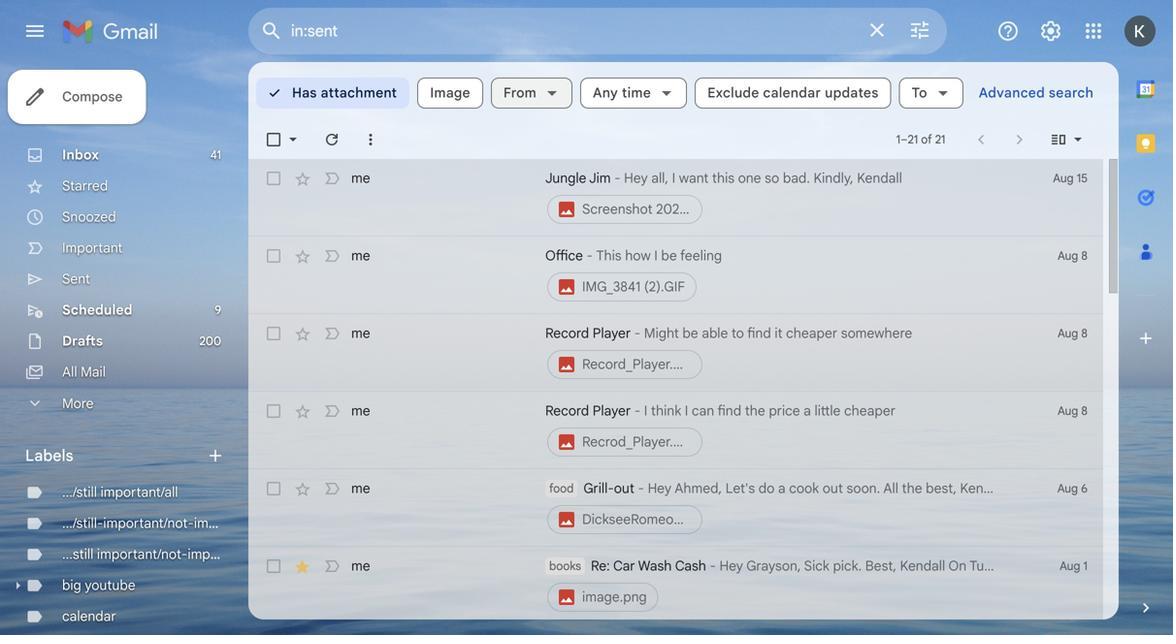 Task type: describe. For each thing, give the bounding box(es) containing it.
do
[[759, 481, 775, 498]]

feeling
[[681, 248, 723, 265]]

.../still
[[62, 485, 97, 502]]

...still
[[62, 547, 94, 564]]

starred
[[62, 178, 108, 195]]

0 vertical spatial the
[[745, 403, 766, 420]]

advanced search
[[979, 84, 1094, 101]]

5 me from the top
[[351, 481, 371, 498]]

important link
[[62, 240, 123, 257]]

labels heading
[[25, 447, 206, 466]]

exclude calendar updates button
[[695, 78, 892, 109]]

record for record player - might be able to find it cheaper somewhere
[[546, 325, 590, 342]]

inbox link
[[62, 147, 99, 164]]

think
[[651, 403, 682, 420]]

1 vertical spatial kendall
[[961, 481, 1006, 498]]

2 row from the top
[[249, 237, 1104, 315]]

all mail
[[62, 364, 106, 381]]

labels
[[25, 447, 73, 466]]

...still important/not-important link
[[62, 547, 248, 564]]

aug 8 for a
[[1058, 404, 1088, 419]]

cell for fifth row from the top of the page
[[546, 480, 1007, 538]]

1 row from the top
[[249, 159, 1104, 237]]

aug for this how i be feeling
[[1058, 249, 1079, 264]]

how
[[626, 248, 651, 265]]

me for office - this how i be feeling
[[351, 248, 371, 265]]

player for i
[[593, 403, 631, 420]]

want
[[679, 170, 709, 187]]

cash
[[675, 558, 707, 575]]

record for record player - i think i can find the price a little cheaper
[[546, 403, 590, 420]]

one
[[739, 170, 762, 187]]

wash
[[639, 558, 672, 575]]

Search mail text field
[[291, 21, 854, 41]]

important/all
[[101, 485, 178, 502]]

record player - i think i can find the price a little cheaper
[[546, 403, 896, 420]]

grill-
[[584, 481, 614, 498]]

15
[[1078, 171, 1088, 186]]

img_3841
[[583, 279, 641, 296]]

little
[[815, 403, 841, 420]]

might
[[645, 325, 679, 342]]

find for can
[[718, 403, 742, 420]]

3 row from the top
[[249, 315, 1104, 392]]

cell for 5th row from the bottom of the page
[[546, 247, 1007, 305]]

1 8 from the top
[[1082, 249, 1088, 264]]

4 row from the top
[[249, 392, 1104, 470]]

car
[[614, 558, 636, 575]]

drafts
[[62, 333, 103, 350]]

support image
[[997, 19, 1020, 43]]

record player - might be able to find it cheaper somewhere
[[546, 325, 913, 342]]

200
[[200, 334, 221, 349]]

all inside labels navigation
[[62, 364, 77, 381]]

has
[[292, 84, 317, 101]]

...still important/not-important
[[62, 547, 248, 564]]

me for record player - might be able to find it cheaper somewhere
[[351, 325, 371, 342]]

important for ...still important/not-important
[[188, 547, 248, 564]]

6
[[1082, 482, 1088, 497]]

1
[[1084, 560, 1088, 574]]

1 vertical spatial hey
[[648, 481, 672, 498]]

starred link
[[62, 178, 108, 195]]

6 row from the top
[[249, 548, 1104, 625]]

(2).gif
[[644, 279, 686, 296]]

bad.
[[783, 170, 811, 187]]

ahmed,
[[675, 481, 723, 498]]

to
[[732, 325, 745, 342]]

mail
[[81, 364, 106, 381]]

this
[[713, 170, 735, 187]]

inbox
[[62, 147, 99, 164]]

can
[[692, 403, 715, 420]]

record_player.png
[[583, 356, 697, 373]]

snoozed link
[[62, 209, 116, 226]]

image.png
[[583, 589, 647, 606]]

jim
[[589, 170, 611, 187]]

cell for first row from the bottom of the page
[[546, 557, 1007, 616]]

calendar inside button
[[764, 84, 822, 101]]

sent link
[[62, 271, 90, 288]]

me for jungle jim - hey all, i want this one so bad. kindly, kendall
[[351, 170, 371, 187]]

more button
[[0, 388, 233, 419]]

5 row from the top
[[249, 470, 1104, 548]]

6 me from the top
[[351, 558, 371, 575]]

i right all,
[[672, 170, 676, 187]]

sent
[[62, 271, 90, 288]]

price
[[769, 403, 801, 420]]

has attachment
[[292, 84, 397, 101]]

books re: car wash cash -
[[550, 558, 720, 575]]

snoozed
[[62, 209, 116, 226]]

important/not- for .../still-
[[103, 516, 194, 533]]

from button
[[491, 78, 573, 109]]

office - this how i be feeling
[[546, 248, 723, 265]]

.../still important/all
[[62, 485, 178, 502]]

0 vertical spatial hey
[[624, 170, 648, 187]]

cell for fourth row from the bottom
[[546, 324, 1007, 383]]

dickseeromeoandjuliet.jpg
[[583, 512, 753, 529]]

updates
[[825, 84, 879, 101]]

find for to
[[748, 325, 772, 342]]



Task type: locate. For each thing, give the bounding box(es) containing it.
0 horizontal spatial cheaper
[[787, 325, 838, 342]]

cook
[[790, 481, 820, 498]]

out right cook
[[823, 481, 844, 498]]

8 for somewhere
[[1082, 327, 1088, 341]]

row
[[249, 159, 1104, 237], [249, 237, 1104, 315], [249, 315, 1104, 392], [249, 392, 1104, 470], [249, 470, 1104, 548], [249, 548, 1104, 625]]

aug for i think i can find the price a little cheaper
[[1058, 404, 1079, 419]]

8 for a
[[1082, 404, 1088, 419]]

player up record_player.png
[[593, 325, 631, 342]]

2 cell from the top
[[546, 247, 1007, 305]]

2 out from the left
[[823, 481, 844, 498]]

jungle jim - hey all, i want this one so bad. kindly, kendall
[[546, 170, 903, 187]]

0 horizontal spatial a
[[779, 481, 786, 498]]

youtube
[[85, 578, 136, 595]]

exclude
[[708, 84, 760, 101]]

None checkbox
[[264, 130, 284, 150], [264, 247, 284, 266], [264, 480, 284, 499], [264, 557, 284, 577], [264, 130, 284, 150], [264, 247, 284, 266], [264, 480, 284, 499], [264, 557, 284, 577]]

kendall right kindly,
[[858, 170, 903, 187]]

4 cell from the top
[[546, 402, 1007, 460]]

cell containing office
[[546, 247, 1007, 305]]

1 vertical spatial cheaper
[[845, 403, 896, 420]]

big youtube
[[62, 578, 136, 595]]

aug 15
[[1054, 171, 1088, 186]]

me
[[351, 170, 371, 187], [351, 248, 371, 265], [351, 325, 371, 342], [351, 403, 371, 420], [351, 481, 371, 498], [351, 558, 371, 575]]

important
[[194, 516, 254, 533], [188, 547, 248, 564]]

3 aug 8 from the top
[[1058, 404, 1088, 419]]

0 horizontal spatial all
[[62, 364, 77, 381]]

calendar right exclude
[[764, 84, 822, 101]]

out down recrod_player.png
[[614, 481, 635, 498]]

0 horizontal spatial the
[[745, 403, 766, 420]]

image button
[[418, 78, 483, 109]]

i left think
[[645, 403, 648, 420]]

compose
[[62, 88, 123, 105]]

2 vertical spatial aug 8
[[1058, 404, 1088, 419]]

hey left all,
[[624, 170, 648, 187]]

cheaper right it
[[787, 325, 838, 342]]

cell containing grill-out
[[546, 480, 1007, 538]]

kendall right the best,
[[961, 481, 1006, 498]]

-
[[615, 170, 621, 187], [587, 248, 593, 265], [635, 325, 641, 342], [635, 403, 641, 420], [638, 481, 645, 498], [710, 558, 716, 575]]

find left it
[[748, 325, 772, 342]]

search mail image
[[254, 14, 289, 49]]

clear search image
[[858, 11, 897, 50]]

None search field
[[249, 8, 948, 54]]

8
[[1082, 249, 1088, 264], [1082, 327, 1088, 341], [1082, 404, 1088, 419]]

cell
[[546, 169, 1007, 227], [546, 247, 1007, 305], [546, 324, 1007, 383], [546, 402, 1007, 460], [546, 480, 1007, 538], [546, 557, 1007, 616]]

0 horizontal spatial calendar
[[62, 609, 116, 626]]

1 aug 8 from the top
[[1058, 249, 1088, 264]]

find
[[748, 325, 772, 342], [718, 403, 742, 420]]

1 player from the top
[[593, 325, 631, 342]]

1 record from the top
[[546, 325, 590, 342]]

- left this
[[587, 248, 593, 265]]

record up food
[[546, 403, 590, 420]]

aug for might be able to find it cheaper somewhere
[[1058, 327, 1079, 341]]

1 horizontal spatial the
[[903, 481, 923, 498]]

player up recrod_player.png
[[593, 403, 631, 420]]

1 vertical spatial record
[[546, 403, 590, 420]]

jungle
[[546, 170, 587, 187]]

the left the best,
[[903, 481, 923, 498]]

all mail link
[[62, 364, 106, 381]]

0 horizontal spatial be
[[662, 248, 677, 265]]

be left able at bottom
[[683, 325, 699, 342]]

cheaper
[[787, 325, 838, 342], [845, 403, 896, 420]]

1 vertical spatial calendar
[[62, 609, 116, 626]]

0 vertical spatial record
[[546, 325, 590, 342]]

from
[[504, 84, 537, 101]]

0 vertical spatial important/not-
[[103, 516, 194, 533]]

None checkbox
[[264, 169, 284, 188], [264, 324, 284, 344], [264, 402, 284, 421], [264, 169, 284, 188], [264, 324, 284, 344], [264, 402, 284, 421]]

1 cell from the top
[[546, 169, 1007, 227]]

0 vertical spatial be
[[662, 248, 677, 265]]

2 vertical spatial 8
[[1082, 404, 1088, 419]]

0 vertical spatial kendall
[[858, 170, 903, 187]]

i left can
[[685, 403, 689, 420]]

out
[[614, 481, 635, 498], [823, 481, 844, 498]]

labels navigation
[[0, 62, 254, 636]]

scheduled link
[[62, 302, 133, 319]]

a left the little
[[804, 403, 812, 420]]

important up ...still important/not-important link
[[194, 516, 254, 533]]

1 vertical spatial all
[[884, 481, 899, 498]]

a right do
[[779, 481, 786, 498]]

1 vertical spatial 8
[[1082, 327, 1088, 341]]

big
[[62, 578, 81, 595]]

1 vertical spatial important/not-
[[97, 547, 188, 564]]

calendar inside labels navigation
[[62, 609, 116, 626]]

hey up "dickseeromeoandjuliet.jpg"
[[648, 481, 672, 498]]

5 cell from the top
[[546, 480, 1007, 538]]

drafts link
[[62, 333, 103, 350]]

aug for hey all, i want this one so bad. kindly, kendall
[[1054, 171, 1075, 186]]

somewhere
[[842, 325, 913, 342]]

2 player from the top
[[593, 403, 631, 420]]

more
[[62, 395, 94, 412]]

player for might
[[593, 325, 631, 342]]

main content containing has attachment
[[249, 62, 1120, 636]]

scheduled
[[62, 302, 133, 319]]

aug
[[1054, 171, 1075, 186], [1058, 249, 1079, 264], [1058, 327, 1079, 341], [1058, 404, 1079, 419], [1058, 482, 1079, 497], [1060, 560, 1081, 574]]

more image
[[361, 130, 381, 150]]

let's
[[726, 481, 756, 498]]

player
[[593, 325, 631, 342], [593, 403, 631, 420]]

aug 8 for somewhere
[[1058, 327, 1088, 341]]

- right the jim
[[615, 170, 621, 187]]

.../still-
[[62, 516, 103, 533]]

1 vertical spatial find
[[718, 403, 742, 420]]

best,
[[926, 481, 957, 498]]

all inside row
[[884, 481, 899, 498]]

1 me from the top
[[351, 170, 371, 187]]

important/not- up ...still important/not-important link
[[103, 516, 194, 533]]

calendar link
[[62, 609, 116, 626]]

the
[[745, 403, 766, 420], [903, 481, 923, 498]]

cell for sixth row from the bottom
[[546, 169, 1007, 227]]

gmail image
[[62, 12, 168, 50]]

i
[[672, 170, 676, 187], [655, 248, 658, 265], [645, 403, 648, 420], [685, 403, 689, 420]]

it
[[775, 325, 783, 342]]

compose button
[[8, 70, 146, 124]]

1 vertical spatial aug 8
[[1058, 327, 1088, 341]]

food grill-out - hey ahmed, let's do a cook out soon. all the best, kendall
[[550, 481, 1006, 498]]

find right can
[[718, 403, 742, 420]]

big youtube link
[[62, 578, 136, 595]]

1 vertical spatial the
[[903, 481, 923, 498]]

2 me from the top
[[351, 248, 371, 265]]

0 vertical spatial all
[[62, 364, 77, 381]]

aug 1
[[1060, 560, 1088, 574]]

important for .../still-important/not-important
[[194, 516, 254, 533]]

soon.
[[847, 481, 881, 498]]

this
[[597, 248, 622, 265]]

calendar down big youtube link
[[62, 609, 116, 626]]

- left think
[[635, 403, 641, 420]]

aug 6
[[1058, 482, 1088, 497]]

0 vertical spatial 8
[[1082, 249, 1088, 264]]

record down img_3841
[[546, 325, 590, 342]]

1 horizontal spatial be
[[683, 325, 699, 342]]

9
[[215, 303, 221, 318]]

0 horizontal spatial out
[[614, 481, 635, 498]]

be right how
[[662, 248, 677, 265]]

2 aug 8 from the top
[[1058, 327, 1088, 341]]

main menu image
[[23, 19, 47, 43]]

office
[[546, 248, 583, 265]]

1 vertical spatial player
[[593, 403, 631, 420]]

6 cell from the top
[[546, 557, 1007, 616]]

1 horizontal spatial a
[[804, 403, 812, 420]]

0 vertical spatial calendar
[[764, 84, 822, 101]]

2 8 from the top
[[1082, 327, 1088, 341]]

all
[[62, 364, 77, 381], [884, 481, 899, 498]]

1 horizontal spatial cheaper
[[845, 403, 896, 420]]

0 vertical spatial cheaper
[[787, 325, 838, 342]]

cell for fourth row from the top
[[546, 402, 1007, 460]]

attachment
[[321, 84, 397, 101]]

.../still important/all link
[[62, 485, 178, 502]]

main content
[[249, 62, 1120, 636]]

1 horizontal spatial calendar
[[764, 84, 822, 101]]

img_3841 (2).gif
[[583, 279, 686, 296]]

0 horizontal spatial find
[[718, 403, 742, 420]]

- up "dickseeromeoandjuliet.jpg"
[[638, 481, 645, 498]]

all right soon.
[[884, 481, 899, 498]]

toggle split pane mode image
[[1050, 130, 1069, 150]]

3 cell from the top
[[546, 324, 1007, 383]]

- right cash
[[710, 558, 716, 575]]

settings image
[[1040, 19, 1063, 43]]

1 vertical spatial important
[[188, 547, 248, 564]]

1 horizontal spatial kendall
[[961, 481, 1006, 498]]

hey
[[624, 170, 648, 187], [648, 481, 672, 498]]

important
[[62, 240, 123, 257]]

the left "price"
[[745, 403, 766, 420]]

4 me from the top
[[351, 403, 371, 420]]

advanced search button
[[972, 76, 1102, 111]]

tab list
[[1120, 62, 1174, 566]]

all,
[[652, 170, 669, 187]]

0 vertical spatial aug 8
[[1058, 249, 1088, 264]]

search
[[1050, 84, 1094, 101]]

1 horizontal spatial find
[[748, 325, 772, 342]]

important/not- for ...still
[[97, 547, 188, 564]]

food
[[550, 482, 574, 497]]

3 8 from the top
[[1082, 404, 1088, 419]]

books
[[550, 560, 582, 574]]

0 vertical spatial player
[[593, 325, 631, 342]]

cell containing re: car wash cash
[[546, 557, 1007, 616]]

1 vertical spatial be
[[683, 325, 699, 342]]

kindly,
[[814, 170, 854, 187]]

re:
[[591, 558, 610, 575]]

1 out from the left
[[614, 481, 635, 498]]

2 record from the top
[[546, 403, 590, 420]]

cell containing jungle jim
[[546, 169, 1007, 227]]

1 horizontal spatial out
[[823, 481, 844, 498]]

be
[[662, 248, 677, 265], [683, 325, 699, 342]]

i right how
[[655, 248, 658, 265]]

important down .../still-important/not-important link
[[188, 547, 248, 564]]

important/not- down .../still-important/not-important
[[97, 547, 188, 564]]

advanced
[[979, 84, 1046, 101]]

0 vertical spatial find
[[748, 325, 772, 342]]

aug 8
[[1058, 249, 1088, 264], [1058, 327, 1088, 341], [1058, 404, 1088, 419]]

1 vertical spatial a
[[779, 481, 786, 498]]

recrod_player.png
[[583, 434, 697, 451]]

cheaper right the little
[[845, 403, 896, 420]]

0 vertical spatial a
[[804, 403, 812, 420]]

1 horizontal spatial all
[[884, 481, 899, 498]]

calendar
[[764, 84, 822, 101], [62, 609, 116, 626]]

all left mail
[[62, 364, 77, 381]]

refresh image
[[322, 130, 342, 150]]

0 vertical spatial important
[[194, 516, 254, 533]]

3 me from the top
[[351, 325, 371, 342]]

me for record player - i think i can find the price a little cheaper
[[351, 403, 371, 420]]

exclude calendar updates
[[708, 84, 879, 101]]

advanced search options image
[[901, 11, 940, 50]]

0 horizontal spatial kendall
[[858, 170, 903, 187]]

has attachment button
[[256, 78, 410, 109]]

.../still-important/not-important
[[62, 516, 254, 533]]

- left the might
[[635, 325, 641, 342]]

record
[[546, 325, 590, 342], [546, 403, 590, 420]]

.../still-important/not-important link
[[62, 516, 254, 533]]



Task type: vqa. For each thing, say whether or not it's contained in the screenshot.
first autocorrect from the bottom of the page
no



